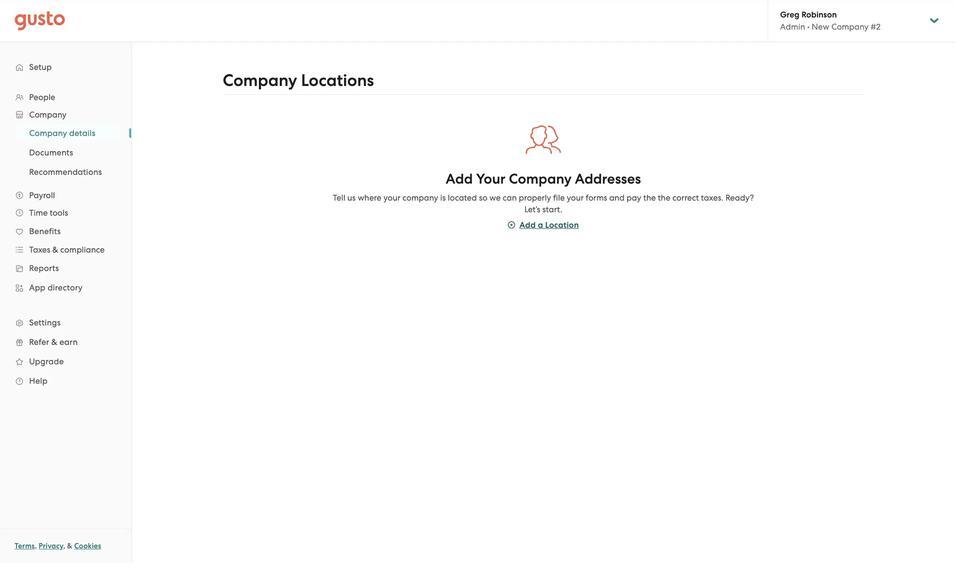 Task type: vqa. For each thing, say whether or not it's contained in the screenshot.
International
no



Task type: describe. For each thing, give the bounding box(es) containing it.
1 the from the left
[[644, 193, 656, 202]]

add a location
[[520, 220, 579, 230]]

file
[[554, 193, 565, 202]]

2 vertical spatial &
[[67, 542, 72, 551]]

company for company
[[29, 110, 66, 120]]

pay
[[627, 193, 642, 202]]

list containing people
[[0, 88, 131, 391]]

so
[[479, 193, 488, 202]]

tools
[[50, 208, 68, 218]]

company addresses image
[[526, 122, 562, 158]]

taxes
[[29, 245, 50, 255]]

& for earn
[[51, 337, 57, 347]]

company details link
[[18, 124, 122, 142]]

help link
[[10, 372, 122, 390]]

refer
[[29, 337, 49, 347]]

us
[[348, 193, 356, 202]]

taxes & compliance
[[29, 245, 105, 255]]

add a location button
[[508, 220, 579, 231]]

location
[[546, 220, 579, 230]]

upgrade link
[[10, 353, 122, 370]]

company details
[[29, 128, 95, 138]]

tell
[[333, 193, 346, 202]]

tell us where your company is located so we can properly file your forms and pay the the correct taxes. ready? let's start.
[[333, 193, 755, 214]]

people button
[[10, 88, 122, 106]]

we
[[490, 193, 501, 202]]

cookies button
[[74, 541, 101, 552]]

1 , from the left
[[35, 542, 37, 551]]

properly
[[519, 193, 552, 202]]

setup link
[[10, 58, 122, 76]]

where
[[358, 193, 382, 202]]

time
[[29, 208, 48, 218]]

correct
[[673, 193, 700, 202]]

earn
[[60, 337, 78, 347]]

settings link
[[10, 314, 122, 332]]

start.
[[543, 204, 563, 214]]

payroll
[[29, 191, 55, 200]]

is
[[441, 193, 446, 202]]

taxes.
[[702, 193, 724, 202]]

cookies
[[74, 542, 101, 551]]

your
[[477, 170, 506, 187]]

gusto navigation element
[[0, 42, 131, 406]]

forms
[[586, 193, 608, 202]]

1 your from the left
[[384, 193, 401, 202]]

privacy link
[[39, 542, 63, 551]]

#2
[[871, 22, 881, 32]]



Task type: locate. For each thing, give the bounding box(es) containing it.
0 horizontal spatial your
[[384, 193, 401, 202]]

recommendations
[[29, 167, 102, 177]]

the
[[644, 193, 656, 202], [658, 193, 671, 202]]

•
[[808, 22, 810, 32]]

locations
[[301, 70, 374, 90]]

& for compliance
[[52, 245, 58, 255]]

documents
[[29, 148, 73, 158]]

company button
[[10, 106, 122, 123]]

add
[[446, 170, 473, 187], [520, 220, 536, 230]]

robinson
[[802, 10, 838, 20]]

add inside button
[[520, 220, 536, 230]]

app directory link
[[10, 279, 122, 297]]

addresses
[[575, 170, 642, 187]]

time tools
[[29, 208, 68, 218]]

1 horizontal spatial your
[[567, 193, 584, 202]]

time tools button
[[10, 204, 122, 222]]

admin
[[781, 22, 806, 32]]

recommendations link
[[18, 163, 122, 181]]

details
[[69, 128, 95, 138]]

the left correct
[[658, 193, 671, 202]]

benefits link
[[10, 223, 122, 240]]

refer & earn
[[29, 337, 78, 347]]

, left privacy link
[[35, 542, 37, 551]]

company
[[403, 193, 439, 202]]

can
[[503, 193, 517, 202]]

compliance
[[60, 245, 105, 255]]

company inside dropdown button
[[29, 110, 66, 120]]

1 horizontal spatial ,
[[63, 542, 65, 551]]

company locations
[[223, 70, 374, 90]]

1 vertical spatial add
[[520, 220, 536, 230]]

0 horizontal spatial the
[[644, 193, 656, 202]]

payroll button
[[10, 187, 122, 204]]

add up the located
[[446, 170, 473, 187]]

add your company addresses
[[446, 170, 642, 187]]

greg robinson admin • new company #2
[[781, 10, 881, 32]]

terms
[[15, 542, 35, 551]]

& right taxes
[[52, 245, 58, 255]]

your right where
[[384, 193, 401, 202]]

your right file
[[567, 193, 584, 202]]

greg
[[781, 10, 800, 20]]

benefits
[[29, 227, 61, 236]]

, left cookies button
[[63, 542, 65, 551]]

2 , from the left
[[63, 542, 65, 551]]

1 vertical spatial &
[[51, 337, 57, 347]]

ready?
[[726, 193, 755, 202]]

reports link
[[10, 260, 122, 277]]

your
[[384, 193, 401, 202], [567, 193, 584, 202]]

add for add a location
[[520, 220, 536, 230]]

&
[[52, 245, 58, 255], [51, 337, 57, 347], [67, 542, 72, 551]]

people
[[29, 92, 55, 102]]

2 the from the left
[[658, 193, 671, 202]]

company
[[832, 22, 869, 32], [223, 70, 297, 90], [29, 110, 66, 120], [29, 128, 67, 138], [509, 170, 572, 187]]

taxes & compliance button
[[10, 241, 122, 259]]

located
[[448, 193, 477, 202]]

and
[[610, 193, 625, 202]]

refer & earn link
[[10, 334, 122, 351]]

,
[[35, 542, 37, 551], [63, 542, 65, 551]]

0 vertical spatial add
[[446, 170, 473, 187]]

company inside greg robinson admin • new company #2
[[832, 22, 869, 32]]

privacy
[[39, 542, 63, 551]]

& inside dropdown button
[[52, 245, 58, 255]]

let's
[[525, 204, 541, 214]]

terms link
[[15, 542, 35, 551]]

1 horizontal spatial the
[[658, 193, 671, 202]]

& left earn
[[51, 337, 57, 347]]

2 your from the left
[[567, 193, 584, 202]]

upgrade
[[29, 357, 64, 367]]

list containing company details
[[0, 123, 131, 182]]

documents link
[[18, 144, 122, 161]]

app directory
[[29, 283, 83, 293]]

0 horizontal spatial ,
[[35, 542, 37, 551]]

add left the a
[[520, 220, 536, 230]]

company for company locations
[[223, 70, 297, 90]]

the right pay
[[644, 193, 656, 202]]

0 horizontal spatial add
[[446, 170, 473, 187]]

app
[[29, 283, 45, 293]]

new
[[812, 22, 830, 32]]

2 list from the top
[[0, 123, 131, 182]]

reports
[[29, 264, 59, 273]]

add for add your company addresses
[[446, 170, 473, 187]]

company for company details
[[29, 128, 67, 138]]

1 list from the top
[[0, 88, 131, 391]]

terms , privacy , & cookies
[[15, 542, 101, 551]]

a
[[538, 220, 544, 230]]

& left cookies button
[[67, 542, 72, 551]]

directory
[[48, 283, 83, 293]]

1 horizontal spatial add
[[520, 220, 536, 230]]

home image
[[15, 11, 65, 30]]

settings
[[29, 318, 61, 328]]

list
[[0, 88, 131, 391], [0, 123, 131, 182]]

help
[[29, 376, 48, 386]]

setup
[[29, 62, 52, 72]]

0 vertical spatial &
[[52, 245, 58, 255]]



